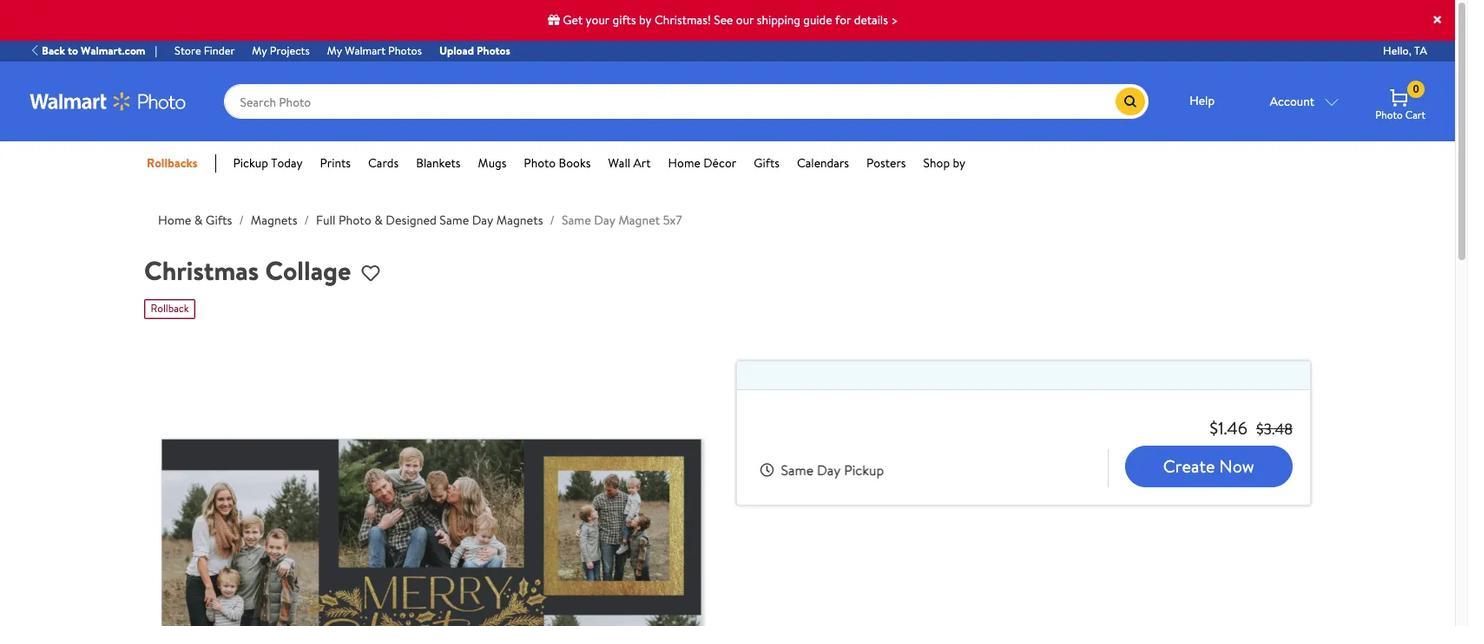 Task type: locate. For each thing, give the bounding box(es) containing it.
2 horizontal spatial photo
[[1375, 108, 1403, 122]]

home inside home décor link
[[668, 155, 700, 172]]

walmart
[[345, 43, 385, 58]]

details
[[854, 11, 888, 29]]

blankets link
[[416, 155, 461, 173]]

2 photos from the left
[[477, 43, 510, 58]]

finder
[[204, 43, 235, 58]]

0 vertical spatial by
[[639, 11, 652, 29]]

2 horizontal spatial same
[[781, 461, 814, 480]]

1 horizontal spatial photos
[[477, 43, 510, 58]]

photo left the 'cart'
[[1375, 108, 1403, 122]]

gifts
[[754, 155, 779, 172], [206, 212, 232, 229]]

day down mugs link in the top left of the page
[[472, 212, 493, 229]]

$ 1 . 46 $3.48
[[1210, 417, 1293, 440]]

by right shop
[[953, 155, 965, 172]]

2 & from the left
[[374, 212, 383, 229]]

0 horizontal spatial my
[[252, 43, 267, 58]]

photo cart
[[1375, 108, 1425, 122]]

same
[[440, 212, 469, 229], [562, 212, 591, 229], [781, 461, 814, 480]]

0 horizontal spatial by
[[639, 11, 652, 29]]

home up christmas
[[158, 212, 191, 229]]

0 horizontal spatial &
[[194, 212, 203, 229]]

by
[[639, 11, 652, 29], [953, 155, 965, 172]]

& up christmas
[[194, 212, 203, 229]]

gifts right décor
[[754, 155, 779, 172]]

5x7
[[663, 212, 682, 229]]

by right gifts at the top of the page
[[639, 11, 652, 29]]

photo left books
[[524, 155, 556, 172]]

0 horizontal spatial day
[[472, 212, 493, 229]]

wall art link
[[608, 155, 651, 173]]

back
[[42, 43, 65, 58]]

home left décor
[[668, 155, 700, 172]]

46
[[1227, 417, 1248, 440]]

1 my from the left
[[252, 43, 267, 58]]

blankets
[[416, 155, 461, 172]]

prints
[[320, 155, 351, 172]]

0 vertical spatial photo
[[1375, 108, 1403, 122]]

1 horizontal spatial day
[[594, 212, 615, 229]]

my for my walmart photos
[[327, 43, 342, 58]]

my left the walmart
[[327, 43, 342, 58]]

mugs
[[478, 155, 506, 172]]

2 vertical spatial photo
[[339, 212, 371, 229]]

same day magnet 5x7 with christmas collage design 1 image
[[154, 361, 709, 627]]

wall art
[[608, 155, 651, 172]]

store finder
[[175, 43, 235, 58]]

home
[[668, 155, 700, 172], [158, 212, 191, 229]]

art
[[633, 155, 651, 172]]

Search Photo text field
[[224, 84, 1116, 119]]

décor
[[703, 155, 736, 172]]

$3.48
[[1256, 419, 1293, 440]]

1 vertical spatial gifts
[[206, 212, 232, 229]]

walmart.com
[[81, 43, 145, 58]]

full
[[316, 212, 336, 229]]

0 horizontal spatial gifts
[[206, 212, 232, 229]]

upload photos link
[[431, 43, 519, 60]]

create
[[1163, 455, 1215, 479]]

same for same day magnet 5x7
[[562, 212, 591, 229]]

same right clock icon
[[781, 461, 814, 480]]

upload
[[439, 43, 474, 58]]

× link
[[1431, 4, 1444, 34]]

my left projects in the top left of the page
[[252, 43, 267, 58]]

photo for photo books
[[524, 155, 556, 172]]

1 vertical spatial home
[[158, 212, 191, 229]]

photos right the walmart
[[388, 43, 422, 58]]

posters
[[866, 155, 906, 172]]

2 horizontal spatial day
[[817, 461, 841, 480]]

magnifying glass image
[[1123, 94, 1138, 110]]

favorite this design image
[[361, 265, 380, 283]]

pickup
[[233, 155, 268, 172], [844, 461, 884, 480]]

day right clock icon
[[817, 461, 841, 480]]

0 horizontal spatial pickup
[[233, 155, 268, 172]]

calendars link
[[797, 155, 849, 173]]

0 horizontal spatial photos
[[388, 43, 422, 58]]

& left designed
[[374, 212, 383, 229]]

photos right upload
[[477, 43, 510, 58]]

back to walmart.com |
[[42, 43, 157, 58]]

create now
[[1163, 455, 1254, 479]]

gifts link
[[754, 155, 779, 173]]

>
[[891, 11, 898, 29]]

same down books
[[562, 212, 591, 229]]

magnets left full
[[251, 212, 297, 229]]

create now link
[[1125, 446, 1293, 488]]

day
[[472, 212, 493, 229], [594, 212, 615, 229], [817, 461, 841, 480]]

photos
[[388, 43, 422, 58], [477, 43, 510, 58]]

our
[[736, 11, 754, 29]]

same right designed
[[440, 212, 469, 229]]

full photo & designed same day magnets
[[316, 212, 543, 229]]

for
[[835, 11, 851, 29]]

|
[[155, 43, 157, 58]]

1 vertical spatial pickup
[[844, 461, 884, 480]]

by inside shop by link
[[953, 155, 965, 172]]

posters link
[[866, 155, 906, 173]]

1 horizontal spatial my
[[327, 43, 342, 58]]

1 vertical spatial photo
[[524, 155, 556, 172]]

now
[[1219, 455, 1254, 479]]

0 horizontal spatial magnets
[[251, 212, 297, 229]]

1 horizontal spatial gifts
[[754, 155, 779, 172]]

gifts up christmas
[[206, 212, 232, 229]]

1 vertical spatial by
[[953, 155, 965, 172]]

1 horizontal spatial home
[[668, 155, 700, 172]]

store
[[175, 43, 201, 58]]

1 horizontal spatial same
[[562, 212, 591, 229]]

home décor link
[[668, 155, 736, 173]]

1 horizontal spatial by
[[953, 155, 965, 172]]

0 vertical spatial home
[[668, 155, 700, 172]]

help link
[[1171, 84, 1233, 119]]

0 horizontal spatial home
[[158, 212, 191, 229]]

&
[[194, 212, 203, 229], [374, 212, 383, 229]]

1 horizontal spatial &
[[374, 212, 383, 229]]

full photo & designed same day magnets link
[[316, 212, 543, 229]]

magnets
[[251, 212, 297, 229], [496, 212, 543, 229]]

1 horizontal spatial pickup
[[844, 461, 884, 480]]

day for same day magnet 5x7
[[594, 212, 615, 229]]

1 magnets from the left
[[251, 212, 297, 229]]

2 my from the left
[[327, 43, 342, 58]]

1 horizontal spatial photo
[[524, 155, 556, 172]]

magnets down mugs link in the top left of the page
[[496, 212, 543, 229]]

day left magnet
[[594, 212, 615, 229]]

0 vertical spatial pickup
[[233, 155, 268, 172]]

photo right full
[[339, 212, 371, 229]]

1 horizontal spatial magnets
[[496, 212, 543, 229]]

my
[[252, 43, 267, 58], [327, 43, 342, 58]]

home & gifts
[[158, 212, 232, 229]]



Task type: describe. For each thing, give the bounding box(es) containing it.
store finder link
[[166, 43, 243, 60]]

clock image
[[760, 464, 774, 478]]

my projects link
[[243, 43, 318, 60]]

shop by
[[923, 155, 965, 172]]

prints link
[[320, 155, 351, 173]]

see
[[714, 11, 733, 29]]

mugs link
[[478, 155, 506, 173]]

hello,
[[1383, 43, 1411, 58]]

collage
[[265, 252, 351, 289]]

wall
[[608, 155, 630, 172]]

christmas collage
[[144, 252, 351, 289]]

account
[[1270, 93, 1314, 110]]

help
[[1190, 92, 1215, 109]]

account button
[[1250, 84, 1358, 119]]

projects
[[270, 43, 310, 58]]

books
[[559, 155, 591, 172]]

same day magnet 5x7
[[562, 212, 682, 229]]

get your gifts by christmas! see our shipping guide for details >
[[560, 11, 898, 29]]

magnets link
[[251, 212, 297, 229]]

my walmart photos link
[[318, 43, 431, 60]]

shop by link
[[923, 155, 965, 173]]

cards link
[[368, 155, 399, 173]]

photo books link
[[524, 155, 591, 173]]

.
[[1224, 417, 1227, 440]]

my for my projects
[[252, 43, 267, 58]]

magnet
[[618, 212, 660, 229]]

rollbacks
[[147, 155, 198, 172]]

0
[[1413, 82, 1419, 97]]

photo books
[[524, 155, 591, 172]]

×
[[1431, 4, 1444, 34]]

home for home & gifts
[[158, 212, 191, 229]]

photo for photo cart
[[1375, 108, 1403, 122]]

hello, ta
[[1383, 43, 1427, 58]]

0 horizontal spatial photo
[[339, 212, 371, 229]]

pickup today link
[[233, 155, 303, 173]]

to
[[68, 43, 78, 58]]

pickup inside 'link'
[[233, 155, 268, 172]]

1 & from the left
[[194, 212, 203, 229]]

1
[[1218, 417, 1224, 440]]

rollbacks link
[[147, 155, 216, 173]]

0 vertical spatial gifts
[[754, 155, 779, 172]]

2 magnets from the left
[[496, 212, 543, 229]]

cart
[[1405, 108, 1425, 122]]

christmas!
[[655, 11, 711, 29]]

day for same day pickup
[[817, 461, 841, 480]]

get
[[563, 11, 583, 29]]

home & gifts link
[[158, 212, 232, 229]]

christmas
[[144, 252, 259, 289]]

back arrow image
[[30, 44, 42, 56]]

same day pickup
[[781, 461, 884, 480]]

home décor
[[668, 155, 736, 172]]

cards
[[368, 155, 399, 172]]

my projects
[[252, 43, 310, 58]]

$
[[1210, 417, 1218, 440]]

today
[[271, 155, 303, 172]]

0 horizontal spatial same
[[440, 212, 469, 229]]

your
[[586, 11, 610, 29]]

pickup today
[[233, 155, 303, 172]]

ta
[[1414, 43, 1427, 58]]

rollback
[[151, 302, 189, 316]]

shop
[[923, 155, 950, 172]]

home for home décor
[[668, 155, 700, 172]]

calendars
[[797, 155, 849, 172]]

1 photos from the left
[[388, 43, 422, 58]]

upload photos
[[439, 43, 510, 58]]

same for same day pickup
[[781, 461, 814, 480]]

my walmart photos
[[327, 43, 422, 58]]

guide
[[803, 11, 832, 29]]

shipping
[[757, 11, 800, 29]]

designed
[[386, 212, 437, 229]]

gifts
[[612, 11, 636, 29]]

gift image
[[548, 14, 560, 26]]



Task type: vqa. For each thing, say whether or not it's contained in the screenshot.
Home to the right
yes



